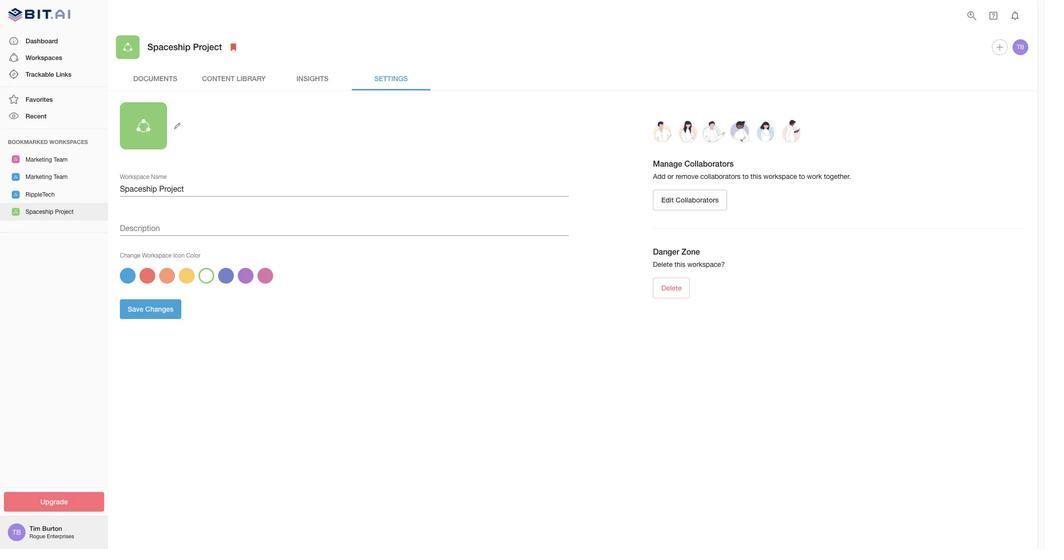 Task type: vqa. For each thing, say whether or not it's contained in the screenshot.
"Documents"
yes



Task type: locate. For each thing, give the bounding box(es) containing it.
1 vertical spatial team
[[54, 174, 68, 180]]

tb inside button
[[1017, 44, 1025, 51]]

1 marketing team from the top
[[26, 156, 68, 163]]

insights
[[297, 74, 329, 82]]

tb button
[[1012, 38, 1030, 57]]

1 vertical spatial spaceship project
[[26, 209, 74, 215]]

save changes
[[128, 305, 174, 313]]

0 horizontal spatial spaceship
[[26, 209, 53, 215]]

1 vertical spatial marketing
[[26, 174, 52, 180]]

collaborators down the remove
[[676, 195, 719, 204]]

this down zone
[[675, 261, 686, 268]]

spaceship inside button
[[26, 209, 53, 215]]

work
[[807, 173, 822, 180]]

1 vertical spatial delete
[[662, 283, 682, 292]]

marketing team up rippletech
[[26, 174, 68, 180]]

content library
[[202, 74, 266, 82]]

workspace left name
[[120, 173, 149, 180]]

workspace
[[120, 173, 149, 180], [142, 252, 172, 259]]

1 vertical spatial spaceship
[[26, 209, 53, 215]]

1 horizontal spatial to
[[799, 173, 805, 180]]

this inside manage collaborators add or remove collaborators to this workspace to work together.
[[751, 173, 762, 180]]

rogue
[[29, 534, 45, 539]]

collaborators inside manage collaborators add or remove collaborators to this workspace to work together.
[[685, 159, 734, 168]]

to right collaborators on the top right of page
[[743, 173, 749, 180]]

project inside button
[[55, 209, 74, 215]]

team down workspaces at top left
[[54, 156, 68, 163]]

change
[[120, 252, 140, 259]]

0 vertical spatial collaborators
[[685, 159, 734, 168]]

delete inside button
[[662, 283, 682, 292]]

delete button
[[653, 278, 690, 298]]

spaceship
[[147, 41, 191, 52], [26, 209, 53, 215]]

remove
[[676, 173, 699, 180]]

0 horizontal spatial to
[[743, 173, 749, 180]]

tab list
[[116, 67, 1030, 90]]

2 to from the left
[[799, 173, 805, 180]]

danger zone delete this workspace?
[[653, 247, 725, 268]]

spaceship project
[[147, 41, 222, 52], [26, 209, 74, 215]]

1 vertical spatial this
[[675, 261, 686, 268]]

1 marketing team button from the top
[[0, 151, 108, 168]]

collaborators
[[701, 173, 741, 180]]

1 vertical spatial tb
[[12, 528, 21, 536]]

0 vertical spatial marketing
[[26, 156, 52, 163]]

edit collaborators button
[[653, 190, 727, 210]]

marketing team button down bookmarked workspaces
[[0, 151, 108, 168]]

1 team from the top
[[54, 156, 68, 163]]

0 horizontal spatial project
[[55, 209, 74, 215]]

dashboard
[[26, 37, 58, 45]]

delete inside danger zone delete this workspace?
[[653, 261, 673, 268]]

marketing
[[26, 156, 52, 163], [26, 174, 52, 180]]

spaceship up documents
[[147, 41, 191, 52]]

0 horizontal spatial tb
[[12, 528, 21, 536]]

edit collaborators
[[662, 195, 719, 204]]

marketing team down bookmarked workspaces
[[26, 156, 68, 163]]

1 vertical spatial marketing team
[[26, 174, 68, 180]]

documents link
[[116, 67, 195, 90]]

marketing team button up rippletech
[[0, 168, 108, 186]]

content library link
[[195, 67, 273, 90]]

to left 'work'
[[799, 173, 805, 180]]

this left workspace
[[751, 173, 762, 180]]

team up the rippletech button
[[54, 174, 68, 180]]

1 vertical spatial collaborators
[[676, 195, 719, 204]]

add
[[653, 173, 666, 180]]

insights link
[[273, 67, 352, 90]]

0 vertical spatial workspace
[[120, 173, 149, 180]]

workspace left icon
[[142, 252, 172, 259]]

project down the rippletech button
[[55, 209, 74, 215]]

0 vertical spatial team
[[54, 156, 68, 163]]

manage
[[653, 159, 683, 168]]

spaceship project up documents
[[147, 41, 222, 52]]

rippletech button
[[0, 186, 108, 203]]

1 horizontal spatial project
[[193, 41, 222, 52]]

1 horizontal spatial spaceship
[[147, 41, 191, 52]]

spaceship project down the rippletech button
[[26, 209, 74, 215]]

manage collaborators add or remove collaborators to this workspace to work together.
[[653, 159, 851, 180]]

marketing up rippletech
[[26, 174, 52, 180]]

collaborators
[[685, 159, 734, 168], [676, 195, 719, 204]]

0 vertical spatial this
[[751, 173, 762, 180]]

Workspace Description text field
[[120, 220, 569, 236]]

recent
[[26, 112, 47, 120]]

marketing down bookmarked workspaces
[[26, 156, 52, 163]]

delete down danger zone delete this workspace?
[[662, 283, 682, 292]]

collaborators up collaborators on the top right of page
[[685, 159, 734, 168]]

0 vertical spatial tb
[[1017, 44, 1025, 51]]

1 vertical spatial project
[[55, 209, 74, 215]]

tb
[[1017, 44, 1025, 51], [12, 528, 21, 536]]

marketing team
[[26, 156, 68, 163], [26, 174, 68, 180]]

0 vertical spatial delete
[[653, 261, 673, 268]]

trackable links button
[[0, 66, 108, 83]]

2 marketing team from the top
[[26, 174, 68, 180]]

trackable
[[26, 70, 54, 78]]

0 vertical spatial marketing team
[[26, 156, 68, 163]]

1 horizontal spatial spaceship project
[[147, 41, 222, 52]]

team
[[54, 156, 68, 163], [54, 174, 68, 180]]

or
[[668, 173, 674, 180]]

0 vertical spatial spaceship project
[[147, 41, 222, 52]]

spaceship down rippletech
[[26, 209, 53, 215]]

upgrade button
[[4, 492, 104, 512]]

0 vertical spatial project
[[193, 41, 222, 52]]

delete down danger
[[653, 261, 673, 268]]

settings
[[375, 74, 408, 82]]

0 horizontal spatial this
[[675, 261, 686, 268]]

spaceship project inside button
[[26, 209, 74, 215]]

project left remove bookmark icon
[[193, 41, 222, 52]]

settings link
[[352, 67, 431, 90]]

collaborators for edit
[[676, 195, 719, 204]]

marketing team button
[[0, 151, 108, 168], [0, 168, 108, 186]]

1 horizontal spatial tb
[[1017, 44, 1025, 51]]

this
[[751, 173, 762, 180], [675, 261, 686, 268]]

delete
[[653, 261, 673, 268], [662, 283, 682, 292]]

favorites button
[[0, 91, 108, 108]]

trackable links
[[26, 70, 72, 78]]

project
[[193, 41, 222, 52], [55, 209, 74, 215]]

collaborators inside button
[[676, 195, 719, 204]]

to
[[743, 173, 749, 180], [799, 173, 805, 180]]

icon
[[173, 252, 185, 259]]

1 horizontal spatial this
[[751, 173, 762, 180]]

0 horizontal spatial spaceship project
[[26, 209, 74, 215]]

favorites
[[26, 95, 53, 103]]



Task type: describe. For each thing, give the bounding box(es) containing it.
remove bookmark image
[[227, 41, 239, 53]]

tim burton rogue enterprises
[[29, 525, 74, 539]]

rippletech
[[26, 191, 55, 198]]

danger
[[653, 247, 680, 256]]

bookmarked
[[8, 138, 48, 145]]

workspaces
[[49, 138, 88, 145]]

burton
[[42, 525, 62, 532]]

dashboard button
[[0, 32, 108, 49]]

tab list containing documents
[[116, 67, 1030, 90]]

bookmarked workspaces
[[8, 138, 88, 145]]

color
[[186, 252, 201, 259]]

1 marketing from the top
[[26, 156, 52, 163]]

workspace name
[[120, 173, 167, 180]]

1 to from the left
[[743, 173, 749, 180]]

tim
[[29, 525, 40, 532]]

upgrade
[[40, 497, 68, 506]]

name
[[151, 173, 167, 180]]

2 marketing team button from the top
[[0, 168, 108, 186]]

workspace
[[764, 173, 797, 180]]

save changes button
[[120, 299, 181, 319]]

recent button
[[0, 108, 108, 125]]

edit
[[662, 195, 674, 204]]

2 marketing from the top
[[26, 174, 52, 180]]

change workspace icon color
[[120, 252, 201, 259]]

zone
[[682, 247, 700, 256]]

workspace?
[[688, 261, 725, 268]]

library
[[237, 74, 266, 82]]

this inside danger zone delete this workspace?
[[675, 261, 686, 268]]

save
[[128, 305, 143, 313]]

workspaces button
[[0, 49, 108, 66]]

Workspace Name text field
[[120, 181, 569, 197]]

1 vertical spatial workspace
[[142, 252, 172, 259]]

links
[[56, 70, 72, 78]]

0 vertical spatial spaceship
[[147, 41, 191, 52]]

2 team from the top
[[54, 174, 68, 180]]

workspaces
[[26, 53, 62, 61]]

spaceship project button
[[0, 203, 108, 221]]

changes
[[145, 305, 174, 313]]

content
[[202, 74, 235, 82]]

enterprises
[[47, 534, 74, 539]]

collaborators for manage
[[685, 159, 734, 168]]

together.
[[824, 173, 851, 180]]

documents
[[133, 74, 177, 82]]



